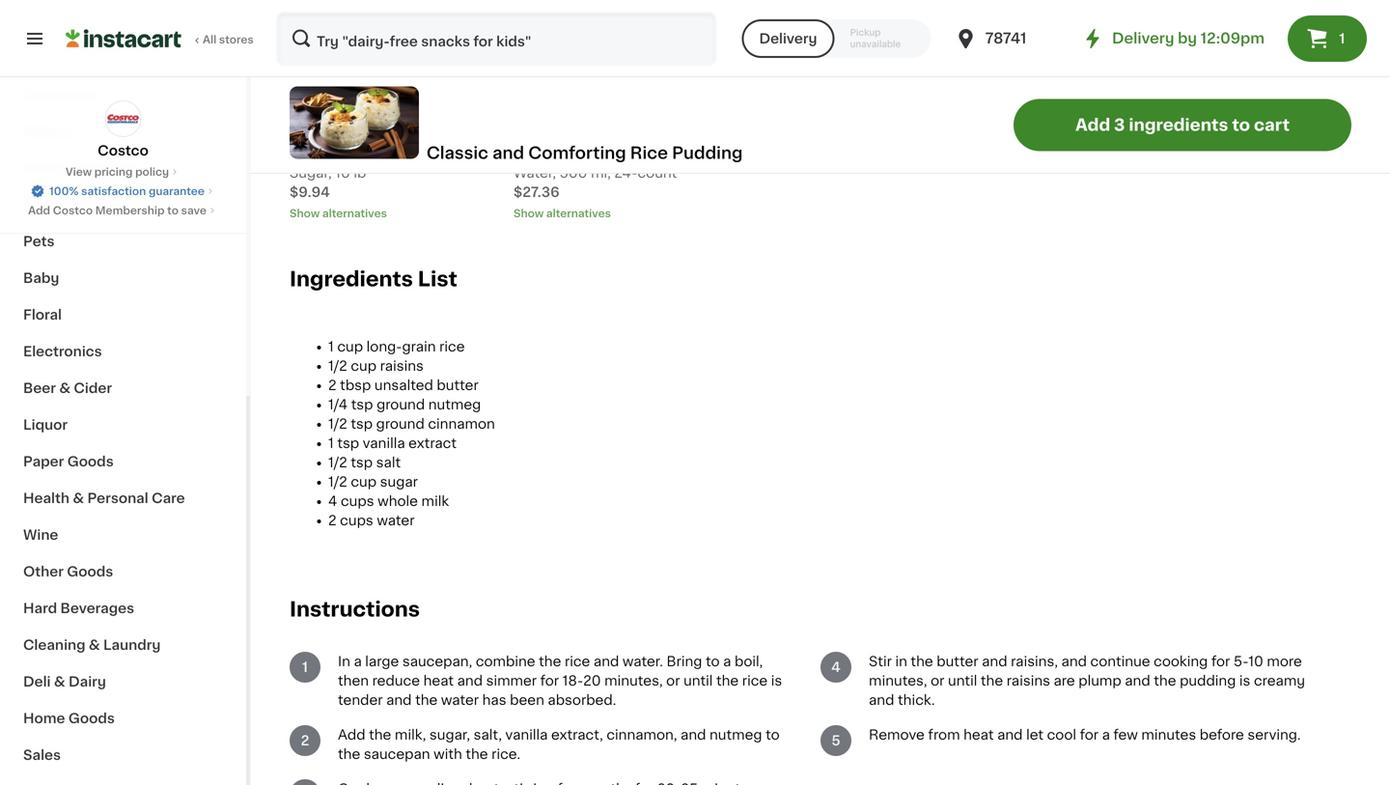 Task type: locate. For each thing, give the bounding box(es) containing it.
& down the beverages
[[89, 638, 100, 652]]

Search field
[[278, 14, 715, 64]]

butter right in
[[937, 655, 979, 668]]

0 horizontal spatial product group
[[290, 0, 456, 221]]

& down 100%
[[77, 198, 88, 212]]

None search field
[[276, 12, 717, 66]]

0 horizontal spatial add
[[28, 205, 50, 216]]

1 button
[[1289, 15, 1368, 62]]

continue
[[1091, 655, 1151, 668]]

& for snacks
[[77, 198, 88, 212]]

add inside add the milk, sugar, salt, vanilla extract, cinnamon, and nutmeg to the saucepan with the rice.
[[338, 728, 366, 742]]

show
[[290, 208, 320, 219], [514, 208, 544, 219]]

2 vertical spatial rice
[[743, 674, 768, 688]]

0 horizontal spatial 10
[[335, 166, 350, 180]]

2 alternatives from the left
[[547, 208, 611, 219]]

or inside the in a large saucepan, combine the rice and water. bring to a boil, then reduce heat and simmer for 18-20 minutes, or until the rice is tender and the water has been absorbed.
[[667, 674, 681, 688]]

2 vertical spatial goods
[[68, 712, 115, 725]]

view pricing policy link
[[66, 164, 181, 180]]

& right deli
[[54, 675, 65, 689]]

& for cleaning
[[89, 638, 100, 652]]

hard
[[23, 602, 57, 615]]

home
[[23, 712, 65, 725]]

cinnamon
[[428, 417, 495, 431]]

4 left the whole
[[328, 494, 338, 508]]

1 minutes, from the left
[[605, 674, 663, 688]]

water down the whole
[[377, 514, 415, 527]]

& right beer
[[59, 382, 71, 395]]

vanilla up rice.
[[506, 728, 548, 742]]

comforting
[[529, 145, 627, 161]]

and left let
[[998, 728, 1023, 742]]

vanilla up the salt
[[363, 436, 405, 450]]

until up from
[[949, 674, 978, 688]]

or
[[667, 674, 681, 688], [931, 674, 945, 688]]

tbsp
[[340, 379, 371, 392]]

ground
[[377, 398, 425, 411], [376, 417, 425, 431]]

butter
[[437, 379, 479, 392], [937, 655, 979, 668]]

2 up instructions
[[328, 514, 337, 527]]

5-
[[1234, 655, 1249, 668]]

0 vertical spatial costco
[[98, 144, 149, 157]]

2 or from the left
[[931, 674, 945, 688]]

2 horizontal spatial rice
[[743, 674, 768, 688]]

ingredients
[[1130, 117, 1229, 133]]

0 horizontal spatial show
[[290, 208, 320, 219]]

water
[[377, 514, 415, 527], [441, 693, 479, 707]]

all stores link
[[66, 12, 255, 66]]

1 vertical spatial nutmeg
[[710, 728, 763, 742]]

1 or from the left
[[667, 674, 681, 688]]

0 horizontal spatial show alternatives button
[[290, 206, 456, 221]]

minutes, down in
[[869, 674, 928, 688]]

a
[[354, 655, 362, 668], [724, 655, 732, 668], [1103, 728, 1111, 742]]

whole
[[378, 494, 418, 508]]

nutmeg
[[429, 398, 481, 411], [710, 728, 763, 742]]

sugar up the whole
[[380, 475, 418, 489]]

in a large saucepan, combine the rice and water. bring to a boil, then reduce heat and simmer for 18-20 minutes, or until the rice is tender and the water has been absorbed.
[[338, 655, 783, 707]]

to left 5
[[766, 728, 780, 742]]

add down tender
[[338, 728, 366, 742]]

2 horizontal spatial a
[[1103, 728, 1111, 742]]

to inside add the milk, sugar, salt, vanilla extract, cinnamon, and nutmeg to the saucepan with the rice.
[[766, 728, 780, 742]]

show down $9.94
[[290, 208, 320, 219]]

heat down saucepan,
[[424, 674, 454, 688]]

other
[[23, 565, 64, 579]]

hard beverages link
[[12, 590, 235, 627]]

goods down dairy
[[68, 712, 115, 725]]

goods for other goods
[[67, 565, 113, 579]]

0 horizontal spatial delivery
[[760, 32, 818, 45]]

a right in
[[354, 655, 362, 668]]

2 product group from the left
[[514, 0, 680, 221]]

0 vertical spatial nutmeg
[[429, 398, 481, 411]]

1 vertical spatial goods
[[67, 565, 113, 579]]

beer & cider
[[23, 382, 112, 395]]

a left boil,
[[724, 655, 732, 668]]

membership
[[95, 205, 165, 216]]

show down "$27.36"
[[514, 208, 544, 219]]

show inside the "1/2 cup sugar imperial granulated sugar, 10 lb $9.94 show alternatives"
[[290, 208, 320, 219]]

2 cups from the top
[[340, 514, 374, 527]]

2 minutes, from the left
[[869, 674, 928, 688]]

0 vertical spatial goods
[[67, 455, 114, 468]]

1 horizontal spatial is
[[1240, 674, 1251, 688]]

and up water,
[[493, 145, 525, 161]]

remove from heat and let cool for a few minutes before serving.
[[869, 728, 1302, 742]]

nutmeg up the cinnamon
[[429, 398, 481, 411]]

0 vertical spatial ground
[[377, 398, 425, 411]]

is inside stir in the butter and raisins, and continue cooking for 5-10 more minutes, or until the raisins are plump and the pudding is creamy and thick.
[[1240, 674, 1251, 688]]

cup up the imperial
[[313, 127, 339, 141]]

sales link
[[12, 737, 235, 774]]

0 vertical spatial water
[[377, 514, 415, 527]]

0 horizontal spatial butter
[[437, 379, 479, 392]]

& for deli
[[54, 675, 65, 689]]

heat right from
[[964, 728, 994, 742]]

0 vertical spatial butter
[[437, 379, 479, 392]]

1 vertical spatial sugar
[[380, 475, 418, 489]]

costco up view pricing policy link
[[98, 144, 149, 157]]

meat & seafood
[[23, 161, 135, 175]]

0 horizontal spatial a
[[354, 655, 362, 668]]

0 horizontal spatial costco
[[53, 205, 93, 216]]

for left 5-
[[1212, 655, 1231, 668]]

1 horizontal spatial add
[[338, 728, 366, 742]]

0 horizontal spatial until
[[684, 674, 713, 688]]

1 horizontal spatial until
[[949, 674, 978, 688]]

laundry
[[103, 638, 161, 652]]

cart
[[1255, 117, 1291, 133]]

1 is from the left
[[772, 674, 783, 688]]

1 horizontal spatial minutes,
[[869, 674, 928, 688]]

1 horizontal spatial vanilla
[[506, 728, 548, 742]]

1 vertical spatial add
[[28, 205, 50, 216]]

butter up the cinnamon
[[437, 379, 479, 392]]

alternatives inside the "1/2 cup sugar imperial granulated sugar, 10 lb $9.94 show alternatives"
[[322, 208, 387, 219]]

sugar,
[[290, 166, 332, 180]]

add
[[1076, 117, 1111, 133], [28, 205, 50, 216], [338, 728, 366, 742]]

cups up instructions
[[340, 514, 374, 527]]

1 alternatives from the left
[[322, 208, 387, 219]]

nutmeg down boil,
[[710, 728, 763, 742]]

costco down 100%
[[53, 205, 93, 216]]

1 horizontal spatial delivery
[[1113, 31, 1175, 45]]

0 vertical spatial vanilla
[[363, 436, 405, 450]]

product group containing 1
[[290, 0, 456, 221]]

sugar,
[[430, 728, 470, 742]]

1 horizontal spatial show
[[514, 208, 544, 219]]

2 horizontal spatial add
[[1076, 117, 1111, 133]]

butter inside 1 cup long-grain rice 1/2 cup raisins 2 tbsp unsalted butter 1/4 tsp ground nutmeg 1/2 tsp ground cinnamon 1 tsp vanilla extract 1/2 tsp salt 1/2 cup sugar 4 cups whole milk 2 cups water
[[437, 379, 479, 392]]

or down "bring"
[[667, 674, 681, 688]]

0 vertical spatial 2
[[328, 379, 337, 392]]

product group containing fiji natural artesian water, 500 ml, 24-count
[[514, 0, 680, 221]]

household
[[23, 88, 99, 101]]

minutes, down water.
[[605, 674, 663, 688]]

1 vertical spatial rice
[[565, 655, 591, 668]]

alternatives down 500
[[547, 208, 611, 219]]

butter inside stir in the butter and raisins, and continue cooking for 5-10 more minutes, or until the raisins are plump and the pudding is creamy and thick.
[[937, 655, 979, 668]]

rice
[[440, 340, 465, 353], [565, 655, 591, 668], [743, 674, 768, 688]]

raisins down raisins,
[[1007, 674, 1051, 688]]

stir
[[869, 655, 892, 668]]

0 horizontal spatial water
[[377, 514, 415, 527]]

for right cool
[[1080, 728, 1099, 742]]

is
[[772, 674, 783, 688], [1240, 674, 1251, 688]]

for inside the in a large saucepan, combine the rice and water. bring to a boil, then reduce heat and simmer for 18-20 minutes, or until the rice is tender and the water has been absorbed.
[[541, 674, 559, 688]]

2 horizontal spatial for
[[1212, 655, 1231, 668]]

extract,
[[552, 728, 604, 742]]

water inside 1 cup long-grain rice 1/2 cup raisins 2 tbsp unsalted butter 1/4 tsp ground nutmeg 1/2 tsp ground cinnamon 1 tsp vanilla extract 1/2 tsp salt 1/2 cup sugar 4 cups whole milk 2 cups water
[[377, 514, 415, 527]]

2
[[328, 379, 337, 392], [328, 514, 337, 527], [301, 734, 310, 748]]

1 horizontal spatial 10
[[1249, 655, 1264, 668]]

vanilla
[[363, 436, 405, 450], [506, 728, 548, 742]]

10 left lb
[[335, 166, 350, 180]]

1 horizontal spatial raisins
[[1007, 674, 1051, 688]]

1 until from the left
[[684, 674, 713, 688]]

alternatives for $27.36
[[547, 208, 611, 219]]

sugar
[[343, 127, 382, 141], [380, 475, 418, 489]]

delivery for delivery by 12:09pm
[[1113, 31, 1175, 45]]

cups left the whole
[[341, 494, 374, 508]]

2 up 1/4
[[328, 379, 337, 392]]

goods for paper goods
[[67, 455, 114, 468]]

for inside stir in the butter and raisins, and continue cooking for 5-10 more minutes, or until the raisins are plump and the pudding is creamy and thick.
[[1212, 655, 1231, 668]]

0 horizontal spatial or
[[667, 674, 681, 688]]

ground down unsalted
[[377, 398, 425, 411]]

view
[[66, 167, 92, 177]]

rice down boil,
[[743, 674, 768, 688]]

& for beer
[[59, 382, 71, 395]]

more
[[1268, 655, 1303, 668]]

nutmeg inside 1 cup long-grain rice 1/2 cup raisins 2 tbsp unsalted butter 1/4 tsp ground nutmeg 1/2 tsp ground cinnamon 1 tsp vanilla extract 1/2 tsp salt 1/2 cup sugar 4 cups whole milk 2 cups water
[[429, 398, 481, 411]]

0 vertical spatial add
[[1076, 117, 1111, 133]]

1 horizontal spatial butter
[[937, 655, 979, 668]]

to left cart
[[1233, 117, 1251, 133]]

1 horizontal spatial or
[[931, 674, 945, 688]]

count
[[638, 166, 677, 180]]

the left saucepan
[[338, 748, 361, 761]]

sugar inside the "1/2 cup sugar imperial granulated sugar, 10 lb $9.94 show alternatives"
[[343, 127, 382, 141]]

bakery link
[[12, 113, 235, 150]]

0 horizontal spatial nutmeg
[[429, 398, 481, 411]]

0 horizontal spatial heat
[[424, 674, 454, 688]]

1 vertical spatial water
[[441, 693, 479, 707]]

raisins up unsalted
[[380, 359, 424, 373]]

1 horizontal spatial 4
[[832, 661, 841, 674]]

10 left more
[[1249, 655, 1264, 668]]

500
[[560, 166, 588, 180]]

1
[[1340, 32, 1346, 45], [370, 91, 376, 104], [328, 340, 334, 353], [328, 436, 334, 450], [302, 661, 308, 674]]

saucepan,
[[403, 655, 473, 668]]

0 vertical spatial cups
[[341, 494, 374, 508]]

cleaning & laundry link
[[12, 627, 235, 664]]

0 vertical spatial rice
[[440, 340, 465, 353]]

paper goods link
[[12, 443, 235, 480]]

water left has
[[441, 693, 479, 707]]

0 horizontal spatial minutes,
[[605, 674, 663, 688]]

1 vertical spatial cups
[[340, 514, 374, 527]]

1 vertical spatial costco
[[53, 205, 93, 216]]

boil,
[[735, 655, 763, 668]]

liquor link
[[12, 407, 235, 443]]

0 vertical spatial for
[[1212, 655, 1231, 668]]

add up pets
[[28, 205, 50, 216]]

vanilla inside add the milk, sugar, salt, vanilla extract, cinnamon, and nutmeg to the saucepan with the rice.
[[506, 728, 548, 742]]

1 product group from the left
[[290, 0, 456, 221]]

floral
[[23, 308, 62, 322]]

add costco membership to save link
[[28, 203, 218, 218]]

to inside button
[[1233, 117, 1251, 133]]

pets link
[[12, 223, 235, 260]]

0 vertical spatial 4
[[328, 494, 338, 508]]

and left thick.
[[869, 693, 895, 707]]

save
[[181, 205, 207, 216]]

0 horizontal spatial alternatives
[[322, 208, 387, 219]]

& right health
[[73, 492, 84, 505]]

1 cups from the top
[[341, 494, 374, 508]]

0 horizontal spatial 4
[[328, 494, 338, 508]]

cup up tbsp
[[351, 359, 377, 373]]

1 horizontal spatial water
[[441, 693, 479, 707]]

show for $9.94
[[290, 208, 320, 219]]

delivery inside 'button'
[[760, 32, 818, 45]]

until down "bring"
[[684, 674, 713, 688]]

to down guarantee
[[167, 205, 179, 216]]

cup inside the "1/2 cup sugar imperial granulated sugar, 10 lb $9.94 show alternatives"
[[313, 127, 339, 141]]

goods up health & personal care
[[67, 455, 114, 468]]

0 vertical spatial raisins
[[380, 359, 424, 373]]

0 horizontal spatial for
[[541, 674, 559, 688]]

stores
[[219, 34, 254, 45]]

1 vertical spatial raisins
[[1007, 674, 1051, 688]]

show inside fiji natural artesian water, 500 ml, 24-count $27.36 show alternatives
[[514, 208, 544, 219]]

2 left saucepan
[[301, 734, 310, 748]]

tsp
[[351, 398, 373, 411], [351, 417, 373, 431], [337, 436, 359, 450], [351, 456, 373, 469]]

0 horizontal spatial rice
[[440, 340, 465, 353]]

1 vertical spatial 10
[[1249, 655, 1264, 668]]

ground up extract
[[376, 417, 425, 431]]

1 horizontal spatial show alternatives button
[[514, 206, 680, 221]]

2 show from the left
[[514, 208, 544, 219]]

alternatives for $9.94
[[322, 208, 387, 219]]

add for add the milk, sugar, salt, vanilla extract, cinnamon, and nutmeg to the saucepan with the rice.
[[338, 728, 366, 742]]

1 horizontal spatial nutmeg
[[710, 728, 763, 742]]

for left 18-
[[541, 674, 559, 688]]

a left "few"
[[1103, 728, 1111, 742]]

baby
[[23, 271, 59, 285]]

0 vertical spatial heat
[[424, 674, 454, 688]]

1 show from the left
[[290, 208, 320, 219]]

1 horizontal spatial heat
[[964, 728, 994, 742]]

& up 100%
[[62, 161, 74, 175]]

alternatives down lb
[[322, 208, 387, 219]]

pets
[[23, 235, 55, 248]]

and up are
[[1062, 655, 1088, 668]]

or up thick.
[[931, 674, 945, 688]]

10 inside the "1/2 cup sugar imperial granulated sugar, 10 lb $9.94 show alternatives"
[[335, 166, 350, 180]]

& for health
[[73, 492, 84, 505]]

1 vertical spatial for
[[541, 674, 559, 688]]

combine
[[476, 655, 536, 668]]

paper goods
[[23, 455, 114, 468]]

1 horizontal spatial product group
[[514, 0, 680, 221]]

rice inside 1 cup long-grain rice 1/2 cup raisins 2 tbsp unsalted butter 1/4 tsp ground nutmeg 1/2 tsp ground cinnamon 1 tsp vanilla extract 1/2 tsp salt 1/2 cup sugar 4 cups whole milk 2 cups water
[[440, 340, 465, 353]]

2 until from the left
[[949, 674, 978, 688]]

milk
[[422, 494, 449, 508]]

add inside button
[[1076, 117, 1111, 133]]

long-
[[367, 340, 402, 353]]

are
[[1054, 674, 1076, 688]]

2 vertical spatial for
[[1080, 728, 1099, 742]]

0 horizontal spatial vanilla
[[363, 436, 405, 450]]

reduce
[[372, 674, 420, 688]]

1 vertical spatial vanilla
[[506, 728, 548, 742]]

1 cup long-grain rice 1/2 cup raisins 2 tbsp unsalted butter 1/4 tsp ground nutmeg 1/2 tsp ground cinnamon 1 tsp vanilla extract 1/2 tsp salt 1/2 cup sugar 4 cups whole milk 2 cups water
[[328, 340, 495, 527]]

0 horizontal spatial raisins
[[380, 359, 424, 373]]

&
[[62, 161, 74, 175], [77, 198, 88, 212], [59, 382, 71, 395], [73, 492, 84, 505], [89, 638, 100, 652], [54, 675, 65, 689]]

& for meat
[[62, 161, 74, 175]]

2 vertical spatial add
[[338, 728, 366, 742]]

add left 3
[[1076, 117, 1111, 133]]

ingredients list
[[290, 269, 458, 289]]

goods up the beverages
[[67, 565, 113, 579]]

the right combine
[[539, 655, 562, 668]]

saucepan
[[364, 748, 430, 761]]

costco
[[98, 144, 149, 157], [53, 205, 93, 216]]

home goods
[[23, 712, 115, 725]]

product group
[[290, 0, 456, 221], [514, 0, 680, 221]]

to right "bring"
[[706, 655, 720, 668]]

1 vertical spatial 4
[[832, 661, 841, 674]]

water,
[[514, 166, 556, 180]]

1 horizontal spatial alternatives
[[547, 208, 611, 219]]

remove
[[869, 728, 925, 742]]

vanilla inside 1 cup long-grain rice 1/2 cup raisins 2 tbsp unsalted butter 1/4 tsp ground nutmeg 1/2 tsp ground cinnamon 1 tsp vanilla extract 1/2 tsp salt 1/2 cup sugar 4 cups whole milk 2 cups water
[[363, 436, 405, 450]]

4
[[328, 494, 338, 508], [832, 661, 841, 674]]

the down cooking
[[1155, 674, 1177, 688]]

1 vertical spatial butter
[[937, 655, 979, 668]]

0 horizontal spatial is
[[772, 674, 783, 688]]

the up saucepan
[[369, 728, 392, 742]]

rice up 18-
[[565, 655, 591, 668]]

rice right grain
[[440, 340, 465, 353]]

add the milk, sugar, salt, vanilla extract, cinnamon, and nutmeg to the saucepan with the rice.
[[338, 728, 780, 761]]

0 vertical spatial sugar
[[343, 127, 382, 141]]

candy
[[92, 198, 138, 212]]

0 vertical spatial 10
[[335, 166, 350, 180]]

and right cinnamon,
[[681, 728, 707, 742]]

4 left stir
[[832, 661, 841, 674]]

electronics link
[[12, 333, 235, 370]]

service type group
[[742, 19, 932, 58]]

sugar up the granulated on the top of the page
[[343, 127, 382, 141]]

water inside the in a large saucepan, combine the rice and water. bring to a boil, then reduce heat and simmer for 18-20 minutes, or until the rice is tender and the water has been absorbed.
[[441, 693, 479, 707]]

1 horizontal spatial rice
[[565, 655, 591, 668]]

pudding
[[672, 145, 743, 161]]

sugar inside 1 cup long-grain rice 1/2 cup raisins 2 tbsp unsalted butter 1/4 tsp ground nutmeg 1/2 tsp ground cinnamon 1 tsp vanilla extract 1/2 tsp salt 1/2 cup sugar 4 cups whole milk 2 cups water
[[380, 475, 418, 489]]

paper
[[23, 455, 64, 468]]

delivery button
[[742, 19, 835, 58]]

the right in
[[911, 655, 934, 668]]

2 is from the left
[[1240, 674, 1251, 688]]

show alternatives button down ml,
[[514, 206, 680, 221]]

show alternatives button down lb
[[290, 206, 456, 221]]

and down reduce
[[386, 693, 412, 707]]

alternatives inside fiji natural artesian water, 500 ml, 24-count $27.36 show alternatives
[[547, 208, 611, 219]]

1 horizontal spatial a
[[724, 655, 732, 668]]



Task type: vqa. For each thing, say whether or not it's contained in the screenshot.
Nike Af1 White, 12.0, Medium/D, 74 Total Options
no



Task type: describe. For each thing, give the bounding box(es) containing it.
cup down the salt
[[351, 475, 377, 489]]

instacart logo image
[[66, 27, 182, 50]]

salt
[[376, 456, 401, 469]]

liquor
[[23, 418, 68, 432]]

pricing
[[94, 167, 133, 177]]

rice.
[[492, 748, 521, 761]]

view pricing policy
[[66, 167, 169, 177]]

instructions
[[290, 599, 420, 620]]

add for add 3 ingredients to cart
[[1076, 117, 1111, 133]]

18-
[[563, 674, 584, 688]]

3
[[1115, 117, 1126, 133]]

by
[[1179, 31, 1198, 45]]

heat inside the in a large saucepan, combine the rice and water. bring to a boil, then reduce heat and simmer for 18-20 minutes, or until the rice is tender and the water has been absorbed.
[[424, 674, 454, 688]]

then
[[338, 674, 369, 688]]

classic
[[427, 145, 489, 161]]

add for add costco membership to save
[[28, 205, 50, 216]]

show for $27.36
[[514, 208, 544, 219]]

until inside the in a large saucepan, combine the rice and water. bring to a boil, then reduce heat and simmer for 18-20 minutes, or until the rice is tender and the water has been absorbed.
[[684, 674, 713, 688]]

cleaning
[[23, 638, 85, 652]]

lb
[[354, 166, 366, 180]]

home goods link
[[12, 700, 235, 737]]

minutes, inside stir in the butter and raisins, and continue cooking for 5-10 more minutes, or until the raisins are plump and the pudding is creamy and thick.
[[869, 674, 928, 688]]

cooking
[[1154, 655, 1209, 668]]

artesian
[[589, 147, 645, 160]]

$9.94
[[290, 185, 330, 199]]

sales
[[23, 749, 61, 762]]

personal
[[87, 492, 148, 505]]

1 inside button
[[1340, 32, 1346, 45]]

add costco membership to save
[[28, 205, 207, 216]]

health & personal care link
[[12, 480, 235, 517]]

hard beverages
[[23, 602, 134, 615]]

absorbed.
[[548, 693, 617, 707]]

bakery
[[23, 125, 72, 138]]

milk,
[[395, 728, 426, 742]]

1 horizontal spatial for
[[1080, 728, 1099, 742]]

bring
[[667, 655, 703, 668]]

granulated
[[348, 147, 423, 160]]

fiji
[[514, 147, 533, 160]]

deli
[[23, 675, 51, 689]]

imperial
[[290, 147, 344, 160]]

1 vertical spatial heat
[[964, 728, 994, 742]]

the down boil,
[[717, 674, 739, 688]]

the down salt,
[[466, 748, 488, 761]]

20
[[584, 674, 601, 688]]

4 inside 1 cup long-grain rice 1/2 cup raisins 2 tbsp unsalted butter 1/4 tsp ground nutmeg 1/2 tsp ground cinnamon 1 tsp vanilla extract 1/2 tsp salt 1/2 cup sugar 4 cups whole milk 2 cups water
[[328, 494, 338, 508]]

nutmeg inside add the milk, sugar, salt, vanilla extract, cinnamon, and nutmeg to the saucepan with the rice.
[[710, 728, 763, 742]]

goods for home goods
[[68, 712, 115, 725]]

raisins inside stir in the butter and raisins, and continue cooking for 5-10 more minutes, or until the raisins are plump and the pudding is creamy and thick.
[[1007, 674, 1051, 688]]

all stores
[[203, 34, 254, 45]]

78741
[[986, 31, 1027, 45]]

and up has
[[458, 674, 483, 688]]

decrement quantity image
[[298, 86, 321, 109]]

satisfaction
[[81, 186, 146, 197]]

5
[[832, 734, 841, 748]]

and up 20
[[594, 655, 619, 668]]

dairy
[[69, 675, 106, 689]]

health
[[23, 492, 70, 505]]

seafood
[[77, 161, 135, 175]]

wine
[[23, 528, 58, 542]]

12:09pm
[[1201, 31, 1265, 45]]

health & personal care
[[23, 492, 185, 505]]

and left raisins,
[[982, 655, 1008, 668]]

1 horizontal spatial costco
[[98, 144, 149, 157]]

1 vertical spatial ground
[[376, 417, 425, 431]]

large
[[365, 655, 399, 668]]

beer
[[23, 382, 56, 395]]

minutes, inside the in a large saucepan, combine the rice and water. bring to a boil, then reduce heat and simmer for 18-20 minutes, or until the rice is tender and the water has been absorbed.
[[605, 674, 663, 688]]

snacks & candy
[[23, 198, 138, 212]]

in
[[338, 655, 351, 668]]

is inside the in a large saucepan, combine the rice and water. bring to a boil, then reduce heat and simmer for 18-20 minutes, or until the rice is tender and the water has been absorbed.
[[772, 674, 783, 688]]

simmer
[[486, 674, 537, 688]]

24-
[[615, 166, 638, 180]]

until inside stir in the butter and raisins, and continue cooking for 5-10 more minutes, or until the raisins are plump and the pudding is creamy and thick.
[[949, 674, 978, 688]]

add 3 ingredients to cart
[[1076, 117, 1291, 133]]

baby link
[[12, 260, 235, 297]]

deli & dairy
[[23, 675, 106, 689]]

or inside stir in the butter and raisins, and continue cooking for 5-10 more minutes, or until the raisins are plump and the pudding is creamy and thick.
[[931, 674, 945, 688]]

stir in the butter and raisins, and continue cooking for 5-10 more minutes, or until the raisins are plump and the pudding is creamy and thick.
[[869, 655, 1306, 707]]

wine link
[[12, 517, 235, 553]]

raisins inside 1 cup long-grain rice 1/2 cup raisins 2 tbsp unsalted butter 1/4 tsp ground nutmeg 1/2 tsp ground cinnamon 1 tsp vanilla extract 1/2 tsp salt 1/2 cup sugar 4 cups whole milk 2 cups water
[[380, 359, 424, 373]]

delivery for delivery
[[760, 32, 818, 45]]

ml,
[[591, 166, 611, 180]]

1/4
[[328, 398, 348, 411]]

1/2 inside the "1/2 cup sugar imperial granulated sugar, 10 lb $9.94 show alternatives"
[[290, 127, 310, 141]]

costco link
[[98, 100, 149, 160]]

water.
[[623, 655, 664, 668]]

2 show alternatives button from the left
[[514, 206, 680, 221]]

care
[[152, 492, 185, 505]]

1 show alternatives button from the left
[[290, 206, 456, 221]]

minutes
[[1142, 728, 1197, 742]]

to inside the in a large saucepan, combine the rice and water. bring to a boil, then reduce heat and simmer for 18-20 minutes, or until the rice is tender and the water has been absorbed.
[[706, 655, 720, 668]]

costco logo image
[[105, 100, 142, 137]]

few
[[1114, 728, 1139, 742]]

delivery by 12:09pm
[[1113, 31, 1265, 45]]

snacks & candy link
[[12, 186, 235, 223]]

meat
[[23, 161, 59, 175]]

serving.
[[1248, 728, 1302, 742]]

78741 button
[[955, 12, 1071, 66]]

2 vertical spatial 2
[[301, 734, 310, 748]]

from
[[929, 728, 961, 742]]

cleaning & laundry
[[23, 638, 161, 652]]

and inside add the milk, sugar, salt, vanilla extract, cinnamon, and nutmeg to the saucepan with the rice.
[[681, 728, 707, 742]]

the down reduce
[[415, 693, 438, 707]]

1/2 cup sugar imperial granulated sugar, 10 lb $9.94 show alternatives
[[290, 127, 423, 219]]

ingredients
[[290, 269, 413, 289]]

electronics
[[23, 345, 102, 358]]

has
[[483, 693, 507, 707]]

extract
[[409, 436, 457, 450]]

in
[[896, 655, 908, 668]]

salt,
[[474, 728, 502, 742]]

the left are
[[981, 674, 1004, 688]]

snacks
[[23, 198, 74, 212]]

and down continue
[[1126, 674, 1151, 688]]

with
[[434, 748, 462, 761]]

pudding
[[1180, 674, 1237, 688]]

natural
[[536, 147, 585, 160]]

1 vertical spatial 2
[[328, 514, 337, 527]]

10 inside stir in the butter and raisins, and continue cooking for 5-10 more minutes, or until the raisins are plump and the pudding is creamy and thick.
[[1249, 655, 1264, 668]]

cup left long-
[[337, 340, 363, 353]]



